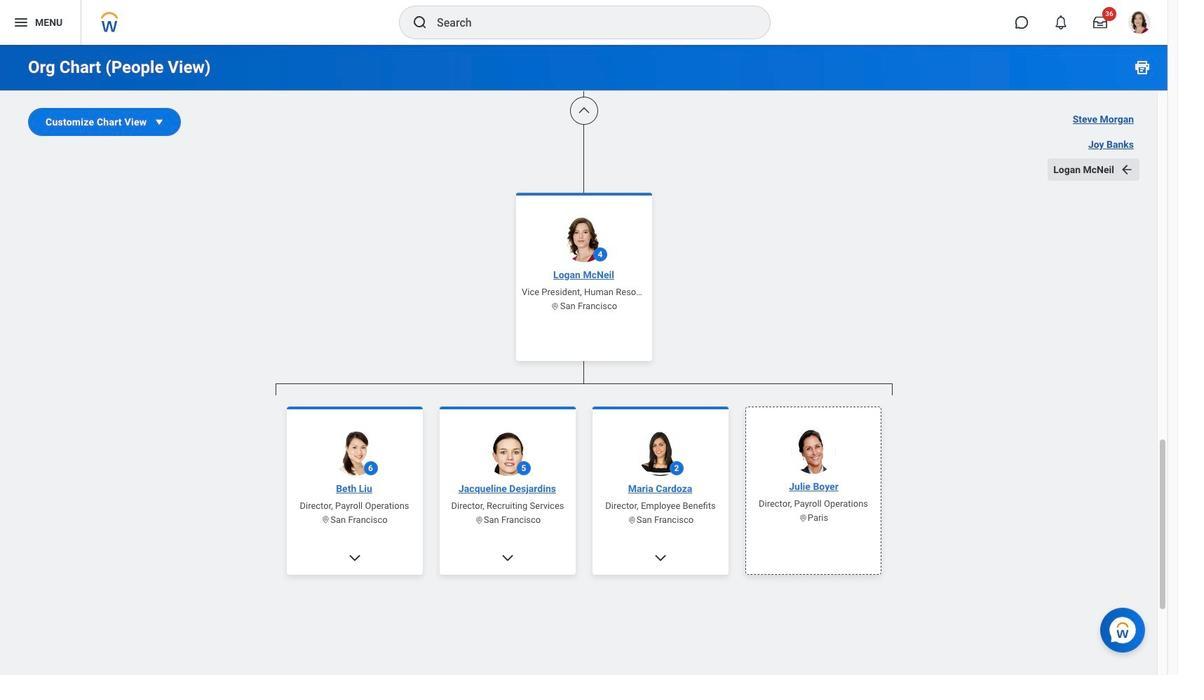Task type: vqa. For each thing, say whether or not it's contained in the screenshot.
Print Org Chart icon
yes



Task type: locate. For each thing, give the bounding box(es) containing it.
0 horizontal spatial chevron down image
[[348, 551, 362, 565]]

arrow left image
[[1121, 163, 1135, 177]]

location image
[[551, 302, 560, 311], [627, 516, 637, 525]]

2 chevron down image from the left
[[501, 551, 515, 565]]

location image
[[799, 514, 808, 523], [322, 516, 331, 525], [475, 516, 484, 525]]

2 horizontal spatial location image
[[799, 514, 808, 523]]

chevron down image
[[654, 551, 668, 565]]

inbox large image
[[1094, 15, 1108, 29]]

0 horizontal spatial location image
[[322, 516, 331, 525]]

1 horizontal spatial location image
[[627, 516, 637, 525]]

print org chart image
[[1135, 59, 1151, 76]]

0 horizontal spatial location image
[[551, 302, 560, 311]]

1 chevron down image from the left
[[348, 551, 362, 565]]

Search Workday  search field
[[437, 7, 742, 38]]

0 vertical spatial location image
[[551, 302, 560, 311]]

profile logan mcneil image
[[1129, 11, 1151, 37]]

main content
[[0, 0, 1168, 676]]

chevron down image
[[348, 551, 362, 565], [501, 551, 515, 565]]

1 horizontal spatial chevron down image
[[501, 551, 515, 565]]

chevron down image for the left location icon
[[348, 551, 362, 565]]

chevron down image for location icon to the middle
[[501, 551, 515, 565]]



Task type: describe. For each thing, give the bounding box(es) containing it.
logan mcneil, logan mcneil, 4 direct reports element
[[275, 395, 893, 676]]

1 vertical spatial location image
[[627, 516, 637, 525]]

notifications large image
[[1055, 15, 1069, 29]]

justify image
[[13, 14, 29, 31]]

1 horizontal spatial location image
[[475, 516, 484, 525]]

caret down image
[[152, 115, 166, 129]]

search image
[[412, 14, 429, 31]]

chevron up image
[[577, 104, 591, 118]]



